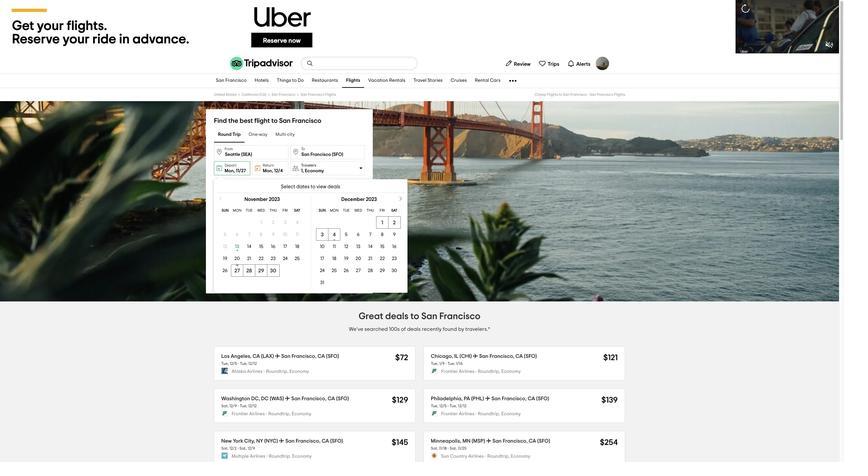 Task type: locate. For each thing, give the bounding box(es) containing it.
find for find the best flight to san francisco
[[214, 118, 227, 124]]

2 right 'fri dec 01 2023' cell
[[393, 220, 396, 225]]

profile picture image
[[596, 57, 610, 70]]

1 horizontal spatial select
[[281, 184, 296, 189]]

0 horizontal spatial wed
[[258, 209, 265, 212]]

1 horizontal spatial 13
[[357, 245, 361, 249]]

fri nov 10 2023 cell
[[280, 229, 292, 241]]

economy for $145
[[292, 454, 312, 459]]

california (ca)
[[242, 93, 267, 97]]

19 inside sun nov 19 2023 cell
[[223, 257, 228, 261]]

21 for thu dec 21 2023 cell
[[369, 257, 373, 261]]

row
[[219, 205, 304, 217], [317, 205, 401, 217], [219, 217, 304, 229], [317, 217, 401, 229], [219, 229, 304, 241], [317, 229, 401, 241], [219, 241, 304, 253], [317, 241, 401, 253], [219, 253, 304, 265], [317, 253, 401, 265], [219, 265, 304, 277], [317, 265, 401, 277]]

2 7 from the left
[[370, 232, 372, 237]]

0 horizontal spatial 29
[[259, 268, 264, 274]]

grid
[[214, 197, 311, 289], [311, 197, 408, 289]]

10 down fri nov 03 2023 'cell'
[[283, 232, 288, 237]]

0 vertical spatial 11
[[296, 232, 299, 237]]

- down (phl)
[[476, 412, 477, 417]]

0 horizontal spatial 2
[[272, 220, 275, 225]]

mon, down depart
[[225, 169, 235, 173]]

alaska for alaska airlines
[[223, 231, 240, 236]]

24 for sun dec 24 2023 cell on the bottom left of page
[[320, 269, 325, 273]]

3 inside fri nov 03 2023 'cell'
[[284, 220, 287, 225]]

2 thu from the left
[[367, 209, 374, 212]]

1 horizontal spatial 17
[[321, 257, 325, 261]]

tue, 12/5  - tue, 12/12 down philadelphia,
[[431, 404, 467, 408]]

sat,
[[221, 404, 229, 408], [221, 447, 229, 451], [240, 447, 247, 451], [431, 447, 438, 451], [450, 447, 457, 451]]

san francisco down the things
[[272, 93, 296, 97]]

5 for tue dec 05 2023 cell
[[345, 232, 348, 237]]

2 vertical spatial deals
[[407, 327, 421, 332]]

1 5 from the left
[[224, 232, 227, 237]]

3 up "sun dec 10 2023" cell
[[321, 232, 324, 237]]

tue nov 14 2023 cell
[[244, 241, 256, 253]]

mon down prices
[[233, 209, 242, 212]]

wed nov 08 2023 cell
[[256, 229, 268, 241]]

2 26 from the left
[[344, 269, 349, 273]]

0 horizontal spatial 22
[[259, 257, 264, 261]]

airlines down 'los angeles, ca (lax)'
[[247, 370, 263, 374]]

tue,
[[221, 362, 229, 366], [240, 362, 248, 366], [431, 362, 439, 366], [448, 362, 455, 366], [240, 404, 247, 408], [431, 404, 439, 408], [450, 404, 457, 408]]

to left the view
[[311, 184, 316, 189]]

frontier airlines - roundtrip, economy for $129
[[232, 412, 311, 417]]

to
[[301, 147, 305, 151]]

30 right fri dec 29 2023 cell
[[392, 269, 397, 273]]

we've
[[349, 327, 364, 332]]

city,
[[244, 438, 255, 444]]

roundtrip, for $121
[[478, 370, 501, 374]]

17 for fri nov 17 2023 cell
[[284, 245, 288, 249]]

san francisco link up states
[[212, 74, 251, 88]]

tue for 6
[[246, 209, 253, 212]]

22 inside "cell"
[[259, 257, 264, 261]]

9 left the fri nov 10 2023 cell
[[272, 232, 275, 237]]

1 horizontal spatial 15
[[381, 245, 385, 249]]

1 tue from the left
[[246, 209, 253, 212]]

alaska up the mon nov 13 2023 cell
[[223, 231, 240, 236]]

2 sat from the left
[[392, 209, 398, 212]]

11/27
[[236, 169, 246, 173]]

20
[[235, 257, 240, 261], [356, 257, 361, 261]]

1 20 from the left
[[235, 257, 240, 261]]

2 14 from the left
[[369, 245, 373, 249]]

2 right wed nov 01 2023 cell
[[272, 220, 275, 225]]

wed nov 22 2023 cell
[[256, 253, 268, 265]]

round
[[218, 132, 232, 137]]

City or Airport text field
[[214, 145, 289, 159]]

economy for $121
[[502, 370, 521, 374]]

14 for thu dec 14 2023 cell
[[369, 245, 373, 249]]

6 for mon nov 06 2023 'cell'
[[236, 232, 239, 237]]

0 horizontal spatial 7
[[248, 232, 251, 237]]

to right cheap
[[559, 93, 563, 97]]

0 horizontal spatial select
[[214, 260, 229, 266]]

row group containing 1
[[317, 217, 403, 289]]

0 horizontal spatial 24
[[283, 257, 288, 261]]

mon, inside return mon, 12/4
[[263, 169, 273, 173]]

30 right wed nov 29 2023 cell on the bottom
[[270, 268, 277, 274]]

1 fri from the left
[[283, 209, 288, 212]]

1 horizontal spatial 10
[[320, 245, 325, 249]]

3 for the sun dec 03 2023 cell
[[321, 232, 324, 237]]

ny
[[256, 438, 263, 444]]

16 for thu nov 16 2023 cell
[[271, 245, 276, 249]]

1 row group from the left
[[219, 217, 306, 277]]

12 right mon dec 11 2023 cell
[[345, 245, 349, 249]]

1 23 from the left
[[271, 257, 276, 261]]

economy for $129
[[292, 412, 311, 417]]

2 6 from the left
[[357, 232, 360, 237]]

way
[[259, 132, 268, 137]]

12 left the mon nov 13 2023 cell
[[223, 245, 227, 249]]

- right 11/18
[[448, 447, 449, 451]]

23 right wed nov 22 2023 "cell"
[[271, 257, 276, 261]]

sat, 12/2  - sat, 12/9
[[221, 447, 255, 451]]

1 horizontal spatial 1
[[301, 169, 303, 173]]

26 inside tue dec 26 2023 cell
[[344, 269, 349, 273]]

find left the
[[214, 118, 227, 124]]

0 vertical spatial san francisco
[[216, 78, 247, 83]]

(sfo) for $121
[[524, 354, 537, 359]]

sun nov 05 2023 cell
[[219, 229, 231, 241]]

0 horizontal spatial 20
[[235, 257, 240, 261]]

0 horizontal spatial sun
[[222, 209, 229, 212]]

1 grid from the left
[[214, 197, 311, 289]]

0 horizontal spatial fri
[[283, 209, 288, 212]]

alaska down angeles,
[[232, 370, 246, 374]]

find inside button
[[276, 276, 287, 281]]

sat dec 30 2023 cell
[[389, 265, 401, 277]]

10 inside cell
[[283, 232, 288, 237]]

deals right of
[[407, 327, 421, 332]]

1 vertical spatial 17
[[321, 257, 325, 261]]

12/12 down philadelphia, pa (phl) on the bottom
[[458, 404, 467, 408]]

12/5 down philadelphia,
[[440, 404, 447, 408]]

frontier down tue, 1/9  - tue, 1/16
[[442, 370, 458, 374]]

- down the (lax)
[[264, 370, 265, 374]]

grid containing 1
[[311, 197, 408, 289]]

0 vertical spatial 18
[[296, 245, 300, 249]]

(phl)
[[472, 396, 484, 401]]

25 for mon dec 25 2023 cell
[[332, 269, 337, 273]]

economy inside travelers 1 , economy
[[305, 169, 324, 173]]

2023 down include
[[269, 197, 280, 202]]

wed dec 20 2023 cell
[[353, 253, 365, 265]]

4 left tue dec 05 2023 cell
[[333, 232, 336, 237]]

1 21 from the left
[[247, 257, 252, 261]]

sat up sat dec 02 2023 cell
[[392, 209, 398, 212]]

to for great deals to san francisco
[[411, 312, 420, 321]]

san right (was)
[[292, 396, 301, 401]]

1 up fri dec 08 2023 cell
[[382, 220, 384, 225]]

15 inside the wed nov 15 2023 cell
[[259, 245, 264, 249]]

wed for 6
[[258, 209, 265, 212]]

0 horizontal spatial 23
[[271, 257, 276, 261]]

20 right tue dec 19 2023 cell
[[356, 257, 361, 261]]

1 vertical spatial tue, 12/5  - tue, 12/12
[[431, 404, 467, 408]]

roundtrip, for $72
[[266, 370, 289, 374]]

sun down compare
[[222, 209, 229, 212]]

16 up sat dec 23 2023 cell
[[393, 245, 397, 249]]

1 horizontal spatial tue
[[343, 209, 350, 212]]

0 vertical spatial 10
[[283, 232, 288, 237]]

1 vertical spatial 24
[[320, 269, 325, 273]]

sun nov 19 2023 cell
[[219, 253, 231, 265]]

select for select dates to view deals
[[281, 184, 296, 189]]

1 horizontal spatial wed
[[355, 209, 363, 212]]

28 right mon nov 27 2023 cell
[[247, 268, 252, 274]]

depart mon, 11/27
[[225, 164, 246, 173]]

ca for $72
[[318, 354, 325, 359]]

return mon, 12/4
[[263, 164, 283, 173]]

3 for fri nov 03 2023 'cell'
[[284, 220, 287, 225]]

airlines for $139
[[459, 412, 475, 417]]

thu dec 07 2023 cell
[[365, 229, 377, 241]]

1 8 from the left
[[260, 232, 263, 237]]

2 mon, from the left
[[263, 169, 273, 173]]

1 vertical spatial 11
[[333, 245, 336, 249]]

0 vertical spatial alaska
[[223, 231, 240, 236]]

0 horizontal spatial san francisco link
[[212, 74, 251, 88]]

1 sat from the left
[[295, 209, 301, 212]]

14 for tue nov 14 2023 cell
[[247, 245, 252, 249]]

0 vertical spatial 4
[[296, 220, 299, 225]]

2 row group from the left
[[317, 217, 403, 289]]

8 for fri dec 08 2023 cell
[[382, 232, 384, 237]]

30 for the thu nov 30 2023 cell
[[270, 268, 277, 274]]

select left dates at the top left
[[281, 184, 296, 189]]

2 inside sat dec 02 2023 cell
[[393, 220, 396, 225]]

row group containing 27
[[219, 217, 306, 277]]

mon dec 25 2023 cell
[[329, 265, 341, 277]]

airlines for $72
[[247, 370, 263, 374]]

1 15 from the left
[[259, 245, 264, 249]]

1 thu from the left
[[270, 209, 277, 212]]

15 inside fri dec 15 2023 cell
[[381, 245, 385, 249]]

airlines for $121
[[459, 370, 475, 374]]

row containing 12
[[219, 241, 304, 253]]

francisco, for $129
[[302, 396, 327, 401]]

to inside 'things to do' link
[[292, 78, 297, 83]]

1 22 from the left
[[259, 257, 264, 261]]

8 inside cell
[[382, 232, 384, 237]]

2023 right 'december'
[[366, 197, 377, 202]]

san francisco flights link
[[301, 93, 336, 97]]

1 horizontal spatial 20
[[356, 257, 361, 261]]

fri dec 15 2023 cell
[[377, 241, 389, 253]]

sun country airlines - roundtrip, economy
[[442, 454, 531, 459]]

1 horizontal spatial 29
[[380, 269, 385, 273]]

san
[[216, 78, 224, 83], [272, 93, 278, 97], [301, 93, 307, 97], [564, 93, 570, 97], [590, 93, 596, 97], [279, 118, 291, 124], [422, 312, 438, 321], [281, 354, 291, 359], [480, 354, 489, 359], [292, 396, 301, 401], [492, 396, 501, 401], [286, 438, 295, 444], [493, 438, 502, 444]]

fri dec 29 2023 cell
[[377, 265, 389, 277]]

5 inside cell
[[224, 232, 227, 237]]

18
[[296, 245, 300, 249], [333, 257, 337, 261]]

sun dec 17 2023 cell
[[317, 253, 329, 265]]

0 vertical spatial 17
[[284, 245, 288, 249]]

2 16 from the left
[[393, 245, 397, 249]]

22 inside cell
[[380, 257, 385, 261]]

alaska for alaska airlines - roundtrip, economy
[[232, 370, 246, 374]]

17 down "sun dec 10 2023" cell
[[321, 257, 325, 261]]

28 right wed dec 27 2023 cell on the bottom of the page
[[368, 269, 373, 273]]

8 right thu dec 07 2023 cell
[[382, 232, 384, 237]]

economy for $72
[[290, 370, 309, 374]]

francisco
[[226, 78, 247, 83], [279, 93, 296, 97], [308, 93, 325, 97], [571, 93, 587, 97], [597, 93, 614, 97], [292, 118, 322, 124], [440, 312, 481, 321]]

19 for tue dec 19 2023 cell
[[345, 257, 349, 261]]

1 horizontal spatial 12/5
[[440, 404, 447, 408]]

0 horizontal spatial 11
[[296, 232, 299, 237]]

23 for sat dec 23 2023 cell
[[392, 257, 397, 261]]

travel stories
[[414, 78, 443, 83]]

to for select dates to view deals
[[311, 184, 316, 189]]

29 for wed nov 29 2023 cell on the bottom
[[259, 268, 264, 274]]

2 19 from the left
[[345, 257, 349, 261]]

12/4
[[274, 169, 283, 173]]

1 horizontal spatial mon
[[330, 209, 339, 212]]

fri dec 22 2023 cell
[[377, 253, 389, 265]]

1/9
[[440, 362, 445, 366]]

27 inside cell
[[356, 269, 361, 273]]

1 mon, from the left
[[225, 169, 235, 173]]

25 down sat nov 18 2023 cell
[[295, 257, 300, 261]]

27 right tue dec 26 2023 cell
[[356, 269, 361, 273]]

2 20 from the left
[[356, 257, 361, 261]]

flights50off
[[299, 214, 328, 219]]

mon, down return
[[263, 169, 273, 173]]

13 for the mon nov 13 2023 cell
[[235, 245, 240, 249]]

deals for of
[[407, 327, 421, 332]]

san francisco up states
[[216, 78, 247, 83]]

16 for sat dec 16 2023 cell
[[393, 245, 397, 249]]

0 horizontal spatial thu
[[270, 209, 277, 212]]

0 horizontal spatial san francisco
[[216, 78, 247, 83]]

1 horizontal spatial sun
[[319, 209, 326, 212]]

1 horizontal spatial 18
[[333, 257, 337, 261]]

row containing 3
[[317, 229, 401, 241]]

select for select all
[[214, 260, 229, 266]]

tue, down philadelphia,
[[431, 404, 439, 408]]

1 horizontal spatial 26
[[344, 269, 349, 273]]

chicago, il (chi)
[[431, 354, 472, 359]]

frontier down philadelphia,
[[442, 412, 458, 417]]

0 vertical spatial deals
[[328, 184, 341, 189]]

26 for tue dec 26 2023 cell
[[344, 269, 349, 273]]

23
[[271, 257, 276, 261], [392, 257, 397, 261]]

11 inside cell
[[333, 245, 336, 249]]

san right (chi)
[[480, 354, 489, 359]]

airlines for $129
[[249, 412, 265, 417]]

(ca)
[[260, 93, 267, 97]]

airports
[[315, 185, 334, 191]]

york
[[233, 438, 243, 444]]

0 horizontal spatial 26
[[223, 269, 228, 273]]

sat, for $145
[[221, 447, 229, 451]]

1 vertical spatial san francisco
[[272, 93, 296, 97]]

0 horizontal spatial find
[[214, 118, 227, 124]]

new york city, ny (nyc)
[[221, 438, 278, 444]]

row containing 17
[[317, 253, 401, 265]]

1 horizontal spatial 22
[[380, 257, 385, 261]]

2 grid from the left
[[311, 197, 408, 289]]

alaska
[[223, 231, 240, 236], [232, 370, 246, 374]]

8 inside cell
[[260, 232, 263, 237]]

25 for sat nov 25 2023 cell
[[295, 257, 300, 261]]

0 vertical spatial select
[[281, 184, 296, 189]]

il
[[455, 354, 459, 359]]

26
[[223, 269, 228, 273], [344, 269, 349, 273]]

1 horizontal spatial 4
[[333, 232, 336, 237]]

2 5 from the left
[[345, 232, 348, 237]]

2 15 from the left
[[381, 245, 385, 249]]

2 12 from the left
[[345, 245, 349, 249]]

flights
[[288, 276, 303, 281]]

best
[[240, 118, 253, 124]]

10 inside cell
[[320, 245, 325, 249]]

airlines down ny
[[250, 454, 266, 459]]

2 mon from the left
[[330, 209, 339, 212]]

9 right fri dec 08 2023 cell
[[393, 232, 396, 237]]

alerts
[[577, 61, 591, 67]]

0 horizontal spatial 12/9
[[230, 404, 237, 408]]

5
[[224, 232, 227, 237], [345, 232, 348, 237]]

10 up sun dec 17 2023 cell
[[320, 245, 325, 249]]

0 horizontal spatial tue
[[246, 209, 253, 212]]

$145
[[392, 439, 409, 447]]

francisco, for $121
[[490, 354, 515, 359]]

rentals
[[389, 78, 406, 83]]

9 inside cell
[[393, 232, 396, 237]]

0 horizontal spatial 9
[[272, 232, 275, 237]]

2 22 from the left
[[380, 257, 385, 261]]

1 horizontal spatial 5
[[345, 232, 348, 237]]

27 inside cell
[[235, 268, 240, 274]]

9
[[272, 232, 275, 237], [393, 232, 396, 237]]

19 inside tue dec 19 2023 cell
[[345, 257, 349, 261]]

4 inside the mon dec 04 2023 cell
[[333, 232, 336, 237]]

12/12 for $72
[[249, 362, 257, 366]]

2 2023 from the left
[[366, 197, 377, 202]]

0 horizontal spatial 10
[[283, 232, 288, 237]]

found
[[443, 327, 457, 332]]

None search field
[[302, 57, 417, 69]]

21 for tue nov 21 2023 cell
[[247, 257, 252, 261]]

1 vertical spatial find
[[276, 276, 287, 281]]

21 down thu dec 14 2023 cell
[[369, 257, 373, 261]]

1 vertical spatial 10
[[320, 245, 325, 249]]

mon nov 06 2023 cell
[[231, 229, 244, 241]]

frontier airlines - roundtrip, economy down (was)
[[232, 412, 311, 417]]

1 horizontal spatial 24
[[320, 269, 325, 273]]

2
[[393, 220, 396, 225], [272, 220, 275, 225]]

fri up 'fri dec 01 2023' cell
[[380, 209, 385, 212]]

1 horizontal spatial fri
[[380, 209, 385, 212]]

tue dec 05 2023 cell
[[341, 229, 353, 241]]

travelers
[[301, 164, 317, 167]]

100s
[[389, 327, 400, 332]]

airlines down pa at right bottom
[[459, 412, 475, 417]]

sat, down the new
[[221, 447, 229, 451]]

tue dec 12 2023 cell
[[341, 241, 353, 253]]

5 inside cell
[[345, 232, 348, 237]]

1 mon from the left
[[233, 209, 242, 212]]

11 inside cell
[[296, 232, 299, 237]]

12/9 down washington
[[230, 404, 237, 408]]

review link
[[503, 57, 534, 70]]

2 inside thu nov 02 2023 cell
[[272, 220, 275, 225]]

roundtrip,
[[266, 370, 289, 374], [478, 370, 501, 374], [268, 412, 291, 417], [478, 412, 501, 417], [269, 454, 291, 459], [488, 454, 510, 459]]

thu down window)
[[270, 209, 277, 212]]

1 horizontal spatial 6
[[357, 232, 360, 237]]

3 inside the sun dec 03 2023 cell
[[321, 232, 324, 237]]

tue, down angeles,
[[240, 362, 248, 366]]

1 horizontal spatial 30
[[392, 269, 397, 273]]

1 horizontal spatial 3
[[321, 232, 324, 237]]

find flights
[[276, 276, 303, 281]]

1 7 from the left
[[248, 232, 251, 237]]

1 horizontal spatial 19
[[345, 257, 349, 261]]

row containing 19
[[219, 253, 304, 265]]

cruises
[[451, 78, 467, 83]]

1 12 from the left
[[223, 245, 227, 249]]

(sfo) for $254
[[538, 438, 551, 444]]

0 horizontal spatial 15
[[259, 245, 264, 249]]

san francisco, ca (sfo) for $72
[[281, 354, 339, 359]]

- right 12/2
[[238, 447, 239, 451]]

mon dec 18 2023 cell
[[329, 253, 341, 265]]

thu for 4
[[367, 209, 374, 212]]

1 horizontal spatial 2023
[[366, 197, 377, 202]]

row containing 10
[[317, 241, 401, 253]]

san francisco, ca (sfo) for $129
[[292, 396, 349, 401]]

washington
[[221, 396, 250, 401]]

2 wed from the left
[[355, 209, 363, 212]]

francisco, for $72
[[292, 354, 317, 359]]

1 horizontal spatial thu
[[367, 209, 374, 212]]

12/12 for $139
[[458, 404, 467, 408]]

19 left wed dec 20 2023 cell
[[345, 257, 349, 261]]

one-
[[249, 132, 259, 137]]

18 right fri nov 17 2023 cell
[[296, 245, 300, 249]]

18 right sun dec 17 2023 cell
[[333, 257, 337, 261]]

0 horizontal spatial 25
[[295, 257, 300, 261]]

15 right tue nov 14 2023 cell
[[259, 245, 264, 249]]

2023 for 6
[[269, 197, 280, 202]]

travel stories link
[[410, 74, 447, 88]]

1 horizontal spatial 9
[[393, 232, 396, 237]]

row containing 27
[[219, 265, 304, 277]]

0 vertical spatial find
[[214, 118, 227, 124]]

4 for the mon dec 04 2023 cell
[[333, 232, 336, 237]]

1 6 from the left
[[236, 232, 239, 237]]

frontier airlines - roundtrip, economy down (chi)
[[442, 370, 521, 374]]

24 up sun dec 31 2023 cell at the left of the page
[[320, 269, 325, 273]]

1 horizontal spatial 14
[[369, 245, 373, 249]]

1 2023 from the left
[[269, 197, 280, 202]]

1 horizontal spatial 12
[[345, 245, 349, 249]]

mon, inside the depart mon, 11/27
[[225, 169, 235, 173]]

- up (phl)
[[476, 370, 477, 374]]

rental cars link
[[471, 74, 505, 88]]

mn
[[463, 438, 471, 444]]

10 for "sun dec 10 2023" cell
[[320, 245, 325, 249]]

1 9 from the left
[[272, 232, 275, 237]]

1 vertical spatial 18
[[333, 257, 337, 261]]

-
[[588, 93, 589, 97], [238, 362, 239, 366], [446, 362, 447, 366], [264, 370, 265, 374], [476, 370, 477, 374], [238, 404, 239, 408], [448, 404, 449, 408], [266, 412, 267, 417], [476, 412, 477, 417], [238, 447, 239, 451], [448, 447, 449, 451], [267, 454, 268, 459], [485, 454, 487, 459]]

round trip
[[218, 132, 241, 137]]

0 horizontal spatial 28
[[247, 268, 252, 274]]

deals up 100s in the left of the page
[[386, 312, 409, 321]]

9 inside cell
[[272, 232, 275, 237]]

wed down december 2023
[[355, 209, 363, 212]]

13 for wed dec 13 2023 cell
[[357, 245, 361, 249]]

7
[[248, 232, 251, 237], [370, 232, 372, 237]]

sun dec 31 2023 cell
[[317, 277, 329, 289]]

30
[[270, 268, 277, 274], [392, 269, 397, 273]]

tue dec 19 2023 cell
[[341, 253, 353, 265]]

29
[[259, 268, 264, 274], [380, 269, 385, 273]]

0 horizontal spatial 14
[[247, 245, 252, 249]]

mon, for mon, 11/27
[[225, 169, 235, 173]]

$121
[[604, 354, 618, 362]]

things to do
[[277, 78, 304, 83]]

all
[[230, 260, 236, 266]]

francisco,
[[292, 354, 317, 359], [490, 354, 515, 359], [302, 396, 327, 401], [502, 396, 527, 401], [296, 438, 321, 444], [503, 438, 528, 444]]

11 for sat nov 11 2023 cell
[[296, 232, 299, 237]]

1 horizontal spatial 23
[[392, 257, 397, 261]]

0 vertical spatial 24
[[283, 257, 288, 261]]

5 left wed dec 06 2023 cell
[[345, 232, 348, 237]]

1 vertical spatial alaska
[[232, 370, 246, 374]]

1 vertical spatial 12/9
[[248, 447, 255, 451]]

1 vertical spatial san francisco link
[[272, 93, 296, 97]]

0 horizontal spatial tue, 12/5  - tue, 12/12
[[221, 362, 257, 366]]

29 right "thu dec 28 2023" cell
[[380, 269, 385, 273]]

7 right mon nov 06 2023 'cell'
[[248, 232, 251, 237]]

francisco up states
[[226, 78, 247, 83]]

26 inside sun nov 26 2023 "cell"
[[223, 269, 228, 273]]

1 vertical spatial 12/5
[[440, 404, 447, 408]]

2 23 from the left
[[392, 257, 397, 261]]

2 tue from the left
[[343, 209, 350, 212]]

mon for 6
[[233, 209, 242, 212]]

16
[[271, 245, 276, 249], [393, 245, 397, 249]]

29 right "tue nov 28 2023" cell
[[259, 268, 264, 274]]

13 right sun nov 12 2023 cell
[[235, 245, 240, 249]]

0 vertical spatial tue, 12/5  - tue, 12/12
[[221, 362, 257, 366]]

0 horizontal spatial 6
[[236, 232, 239, 237]]

2 21 from the left
[[369, 257, 373, 261]]

wed
[[258, 209, 265, 212], [355, 209, 363, 212]]

0 horizontal spatial sat
[[295, 209, 301, 212]]

2 8 from the left
[[382, 232, 384, 237]]

wed for 4
[[355, 209, 363, 212]]

2 fri from the left
[[380, 209, 385, 212]]

mon nov 13 2023 cell
[[231, 241, 244, 253]]

0 vertical spatial 25
[[295, 257, 300, 261]]

12/12
[[249, 362, 257, 366], [248, 404, 257, 408], [458, 404, 467, 408]]

1
[[301, 169, 303, 173], [382, 220, 384, 225], [261, 220, 262, 225]]

0 horizontal spatial 12
[[223, 245, 227, 249]]

4 inside sat nov 04 2023 cell
[[296, 220, 299, 225]]

1 14 from the left
[[247, 245, 252, 249]]

1 wed from the left
[[258, 209, 265, 212]]

9 for sat dec 09 2023 cell
[[393, 232, 396, 237]]

14 left fri dec 15 2023 cell at the bottom of page
[[369, 245, 373, 249]]

deals
[[328, 184, 341, 189], [386, 312, 409, 321], [407, 327, 421, 332]]

1 26 from the left
[[223, 269, 228, 273]]

row group
[[219, 217, 306, 277], [317, 217, 403, 289]]

10 for the fri nov 10 2023 cell
[[283, 232, 288, 237]]

2 for 28
[[393, 220, 396, 225]]

row containing 5
[[219, 229, 304, 241]]

27 down all
[[235, 268, 240, 274]]

1 horizontal spatial 11
[[333, 245, 336, 249]]

1 16 from the left
[[271, 245, 276, 249]]

thu nov 16 2023 cell
[[268, 241, 280, 253]]

find left "flights"
[[276, 276, 287, 281]]

0 horizontal spatial 2023
[[269, 197, 280, 202]]

7 right wed dec 06 2023 cell
[[370, 232, 372, 237]]

$72
[[396, 354, 409, 362]]

1 inside travelers 1 , economy
[[301, 169, 303, 173]]

1 19 from the left
[[223, 257, 228, 261]]

economy for $139
[[502, 412, 521, 417]]

frontier airlines - roundtrip, economy
[[442, 370, 521, 374], [232, 412, 311, 417], [442, 412, 521, 417]]

6 inside cell
[[357, 232, 360, 237]]

stories
[[428, 78, 443, 83]]

14 left the wed nov 15 2023 cell
[[247, 245, 252, 249]]

1 13 from the left
[[235, 245, 240, 249]]

1 horizontal spatial 16
[[393, 245, 397, 249]]

2 9 from the left
[[393, 232, 396, 237]]

0 horizontal spatial 21
[[247, 257, 252, 261]]

1 horizontal spatial tue, 12/5  - tue, 12/12
[[431, 404, 467, 408]]

thu nov 02 2023 cell
[[268, 217, 280, 229]]

1 horizontal spatial 27
[[356, 269, 361, 273]]

6 inside 'cell'
[[236, 232, 239, 237]]

airlines down dc,
[[249, 412, 265, 417]]

1 vertical spatial 3
[[321, 232, 324, 237]]

2 13 from the left
[[357, 245, 361, 249]]

deals right the view
[[328, 184, 341, 189]]

mon dec 04 2023 cell
[[329, 229, 341, 241]]

1 horizontal spatial 8
[[382, 232, 384, 237]]

1 vertical spatial 4
[[333, 232, 336, 237]]

0 horizontal spatial 18
[[296, 245, 300, 249]]

frontier down sat, 12/9  - tue, 12/12
[[232, 412, 248, 417]]

november
[[245, 197, 268, 202]]

0 horizontal spatial 30
[[270, 268, 277, 274]]

economy
[[305, 169, 324, 173], [290, 370, 309, 374], [502, 370, 521, 374], [292, 412, 311, 417], [502, 412, 521, 417], [292, 454, 312, 459], [511, 454, 531, 459]]

frontier for $121
[[442, 370, 458, 374]]

0 horizontal spatial 16
[[271, 245, 276, 249]]



Task type: vqa. For each thing, say whether or not it's contained in the screenshot.
and
no



Task type: describe. For each thing, give the bounding box(es) containing it.
to for cheap flights to san francisco - san francisco flights
[[559, 93, 563, 97]]

fri dec 08 2023 cell
[[377, 229, 389, 241]]

the
[[228, 118, 238, 124]]

view
[[317, 184, 327, 189]]

multi-city
[[276, 132, 295, 137]]

- down dc
[[266, 412, 267, 417]]

ca for $139
[[528, 396, 536, 401]]

chicago,
[[431, 354, 454, 359]]

26 for sun nov 26 2023 "cell"
[[223, 269, 228, 273]]

ca for $121
[[516, 354, 523, 359]]

fri nov 24 2023 cell
[[280, 253, 292, 265]]

frontier airlines - roundtrip, economy for $139
[[442, 412, 521, 417]]

wed nov 01 2023 cell
[[256, 217, 268, 229]]

thu dec 21 2023 cell
[[365, 253, 377, 265]]

san up united
[[216, 78, 224, 83]]

- right 1/9
[[446, 362, 447, 366]]

restaurants link
[[308, 74, 342, 88]]

fri nov 17 2023 cell
[[280, 241, 292, 253]]

9 for thu nov 09 2023 cell
[[272, 232, 275, 237]]

san right the (lax)
[[281, 354, 291, 359]]

tue, 12/5  - tue, 12/12 for $72
[[221, 362, 257, 366]]

mon nov 20 2023 cell
[[231, 253, 244, 265]]

wed dec 06 2023 cell
[[353, 229, 365, 241]]

new
[[221, 438, 232, 444]]

trips
[[548, 61, 560, 67]]

(lax)
[[261, 354, 274, 359]]

8 for wed nov 08 2023 cell
[[260, 232, 263, 237]]

- down washington
[[238, 404, 239, 408]]

(chi)
[[460, 354, 472, 359]]

san right (ca)
[[272, 93, 278, 97]]

select all
[[214, 260, 236, 266]]

sun dec 24 2023 cell
[[317, 265, 329, 277]]

search image
[[307, 60, 314, 67]]

thu nov 09 2023 cell
[[268, 229, 280, 241]]

$129
[[392, 396, 409, 404]]

prices
[[234, 202, 246, 206]]

0 vertical spatial san francisco link
[[212, 74, 251, 88]]

sun for 5
[[222, 209, 229, 212]]

1 horizontal spatial san francisco
[[272, 93, 296, 97]]

sat nov 18 2023 cell
[[292, 241, 304, 253]]

review
[[514, 61, 531, 67]]

francisco, for $254
[[503, 438, 528, 444]]

trips link
[[536, 57, 562, 70]]

- down angeles,
[[238, 362, 239, 366]]

vacation
[[369, 78, 388, 83]]

tue, left 1/9
[[431, 362, 439, 366]]

frontier for $129
[[232, 412, 248, 417]]

2 for 30
[[272, 220, 275, 225]]

san down do
[[301, 93, 307, 97]]

advertisement region
[[0, 0, 840, 53]]

december 2023
[[342, 197, 377, 202]]

mon nov 27 2023 cell
[[231, 265, 244, 277]]

include nearby airports
[[277, 185, 334, 191]]

san up recently in the bottom of the page
[[422, 312, 438, 321]]

1 for 6
[[261, 220, 262, 225]]

airlines for $145
[[250, 454, 266, 459]]

city
[[287, 132, 295, 137]]

united states
[[214, 93, 237, 97]]

grid containing 27
[[214, 197, 311, 289]]

- down (nyc)
[[267, 454, 268, 459]]

- down (msp)
[[485, 454, 487, 459]]

12/2
[[230, 447, 237, 451]]

tue dec 26 2023 cell
[[341, 265, 353, 277]]

tripadvisor image
[[230, 57, 293, 70]]

frontier for $139
[[442, 412, 458, 417]]

$254
[[600, 439, 618, 447]]

trip
[[233, 132, 241, 137]]

thu dec 14 2023 cell
[[365, 241, 377, 253]]

airlines down (msp)
[[469, 454, 484, 459]]

minneapolis,
[[431, 438, 462, 444]]

we've searched 100s of deals recently found by travelers.*
[[349, 327, 490, 332]]

travelers.*
[[466, 327, 490, 332]]

12/12 for $129
[[248, 404, 257, 408]]

francisco down 'things to do' link
[[279, 93, 296, 97]]

23 for thu nov 23 2023 cell
[[271, 257, 276, 261]]

great
[[359, 312, 384, 321]]

(sfo) for $129
[[336, 396, 349, 401]]

united
[[214, 93, 225, 97]]

(msp)
[[472, 438, 485, 444]]

12/5 for $72
[[230, 362, 237, 366]]

rental cars
[[475, 78, 501, 83]]

row group for december
[[317, 217, 403, 289]]

sat dec 16 2023 cell
[[389, 241, 401, 253]]

san up multi-city
[[279, 118, 291, 124]]

sun dec 03 2023 cell
[[317, 229, 329, 241]]

multi-
[[276, 132, 287, 137]]

things to do link
[[273, 74, 308, 88]]

(in
[[247, 202, 251, 206]]

dc
[[261, 396, 269, 401]]

thu for 6
[[270, 209, 277, 212]]

row group for november
[[219, 217, 306, 277]]

$139
[[602, 396, 618, 404]]

2023 for 4
[[366, 197, 377, 202]]

california (ca) link
[[242, 93, 267, 97]]

ca for $254
[[529, 438, 537, 444]]

sat for 30
[[295, 209, 301, 212]]

sat, up multiple
[[240, 447, 247, 451]]

(sfo) for $145
[[330, 438, 343, 444]]

san right (nyc)
[[286, 438, 295, 444]]

san francisco flights
[[301, 93, 336, 97]]

to right flight
[[272, 118, 278, 124]]

6 for wed dec 06 2023 cell
[[357, 232, 360, 237]]

francisco down profile picture at the right top of page
[[597, 93, 614, 97]]

san down alerts
[[590, 93, 596, 97]]

return
[[263, 164, 274, 167]]

thu nov 30 2023 cell
[[268, 265, 280, 277]]

find for find flights
[[276, 276, 287, 281]]

tue, 12/5  - tue, 12/12 for $139
[[431, 404, 467, 408]]

19 for sun nov 19 2023 cell
[[223, 257, 228, 261]]

tue, down los
[[221, 362, 229, 366]]

tue, 1/9  - tue, 1/16
[[431, 362, 463, 366]]

sat, for $254
[[431, 447, 438, 451]]

sat dec 23 2023 cell
[[389, 253, 401, 265]]

francisco up by
[[440, 312, 481, 321]]

1 vertical spatial deals
[[386, 312, 409, 321]]

cheap flights to san francisco - san francisco flights
[[535, 93, 626, 97]]

roundtrip, for $129
[[268, 412, 291, 417]]

,
[[303, 169, 304, 173]]

tue, down washington
[[240, 404, 247, 408]]

wed nov 15 2023 cell
[[256, 241, 268, 253]]

tue, down chicago, il (chi)
[[448, 362, 455, 366]]

fri dec 01 2023 cell
[[377, 217, 389, 229]]

things
[[277, 78, 291, 83]]

sat, for $129
[[221, 404, 229, 408]]

travel
[[414, 78, 427, 83]]

fri for 6
[[283, 209, 288, 212]]

tue, down philadelphia, pa (phl) on the bottom
[[450, 404, 457, 408]]

sat, left 11/25
[[450, 447, 457, 451]]

20 for wed dec 20 2023 cell
[[356, 257, 361, 261]]

sun nov 12 2023 cell
[[219, 241, 231, 253]]

sat dec 09 2023 cell
[[389, 229, 401, 241]]

fri for 4
[[380, 209, 385, 212]]

dc,
[[251, 396, 260, 401]]

from
[[225, 147, 233, 151]]

san francisco, ca (sfo) for $121
[[480, 354, 537, 359]]

18 for sat nov 18 2023 cell
[[296, 245, 300, 249]]

sat, 12/9  - tue, 12/12
[[221, 404, 257, 408]]

sat for 28
[[392, 209, 398, 212]]

mon dec 11 2023 cell
[[329, 241, 341, 253]]

cheap
[[535, 93, 547, 97]]

11/25
[[458, 447, 467, 451]]

5 for sun nov 05 2023 cell at the left of the page
[[224, 232, 227, 237]]

do
[[298, 78, 304, 83]]

compare prices (in new window)
[[214, 202, 277, 206]]

sat nov 25 2023 cell
[[292, 253, 304, 265]]

flight
[[255, 118, 270, 124]]

4 for sat nov 04 2023 cell
[[296, 220, 299, 225]]

wed dec 27 2023 cell
[[353, 265, 365, 277]]

2 horizontal spatial sun
[[442, 454, 449, 459]]

december
[[342, 197, 365, 202]]

thu dec 28 2023 cell
[[365, 265, 377, 277]]

francisco down restaurants link
[[308, 93, 325, 97]]

select dates to view deals
[[281, 184, 341, 189]]

vacation rentals
[[369, 78, 406, 83]]

- down alerts
[[588, 93, 589, 97]]

of
[[401, 327, 406, 332]]

los
[[221, 354, 230, 359]]

18 for mon dec 18 2023 cell
[[333, 257, 337, 261]]

airlines up tue nov 14 2023 cell
[[241, 231, 259, 236]]

one-way
[[249, 132, 268, 137]]

cruises link
[[447, 74, 471, 88]]

francisco, for $139
[[502, 396, 527, 401]]

alaska airlines
[[223, 231, 259, 236]]

sun dec 10 2023 cell
[[317, 241, 329, 253]]

san right (msp)
[[493, 438, 502, 444]]

mon for 4
[[330, 209, 339, 212]]

sat nov 11 2023 cell
[[292, 229, 304, 241]]

francisco down alerts
[[571, 93, 587, 97]]

dates
[[297, 184, 310, 189]]

restaurants
[[312, 78, 338, 83]]

tue for 4
[[343, 209, 350, 212]]

(sfo) for $139
[[537, 396, 550, 401]]

tue nov 07 2023 cell
[[244, 229, 256, 241]]

san francisco, ca (sfo) for $254
[[493, 438, 551, 444]]

searched
[[365, 327, 388, 332]]

12 for tue dec 12 2023 cell
[[345, 245, 349, 249]]

flights link
[[342, 74, 365, 88]]

unpublishedflight
[[299, 231, 343, 236]]

roundtrip, for $139
[[478, 412, 501, 417]]

1 for 4
[[382, 220, 384, 225]]

11/18
[[439, 447, 447, 451]]

alerts link
[[565, 57, 594, 70]]

(was)
[[270, 396, 284, 401]]

(nyc)
[[264, 438, 278, 444]]

san francisco, ca (sfo) for $139
[[492, 396, 550, 401]]

wed nov 29 2023 cell
[[256, 265, 268, 277]]

francisco, for $145
[[296, 438, 321, 444]]

17 for sun dec 17 2023 cell
[[321, 257, 325, 261]]

san right cheap
[[564, 93, 570, 97]]

thu nov 23 2023 cell
[[268, 253, 280, 265]]

francisco up city
[[292, 118, 322, 124]]

1 horizontal spatial 12/9
[[248, 447, 255, 451]]

wed dec 13 2023 cell
[[353, 241, 365, 253]]

sat dec 02 2023 cell
[[389, 217, 401, 229]]

- down philadelphia,
[[448, 404, 449, 408]]

City or Airport text field
[[291, 145, 365, 159]]

11 for mon dec 11 2023 cell
[[333, 245, 336, 249]]

compare
[[214, 202, 233, 206]]

(sfo) for $72
[[326, 354, 339, 359]]

find the best flight to san francisco
[[214, 118, 322, 124]]

15 for fri dec 15 2023 cell at the bottom of page
[[381, 245, 385, 249]]

multiple
[[232, 454, 249, 459]]

sat nov 04 2023 cell
[[292, 217, 304, 229]]

sun for 3
[[319, 209, 326, 212]]

sun nov 26 2023 cell
[[219, 265, 231, 277]]

california
[[242, 93, 259, 97]]

deals for view
[[328, 184, 341, 189]]

20 for mon nov 20 2023 cell
[[235, 257, 240, 261]]

mon, for mon, 12/4
[[263, 169, 273, 173]]

12/5 for $139
[[440, 404, 447, 408]]

fri nov 03 2023 cell
[[280, 217, 292, 229]]

12 for sun nov 12 2023 cell
[[223, 245, 227, 249]]

by
[[459, 327, 465, 332]]

7 for tue nov 07 2023 cell on the left of the page
[[248, 232, 251, 237]]

san right (phl)
[[492, 396, 501, 401]]

include
[[277, 185, 295, 191]]

new
[[252, 202, 260, 206]]

1/16
[[456, 362, 463, 366]]

28 for "thu dec 28 2023" cell
[[368, 269, 373, 273]]

united states link
[[214, 93, 237, 97]]

pa
[[464, 396, 470, 401]]

tue nov 21 2023 cell
[[244, 253, 256, 265]]

row containing 24
[[317, 265, 401, 277]]

tue nov 28 2023 cell
[[244, 265, 256, 277]]

minneapolis, mn (msp)
[[431, 438, 485, 444]]

24 for fri nov 24 2023 cell
[[283, 257, 288, 261]]



